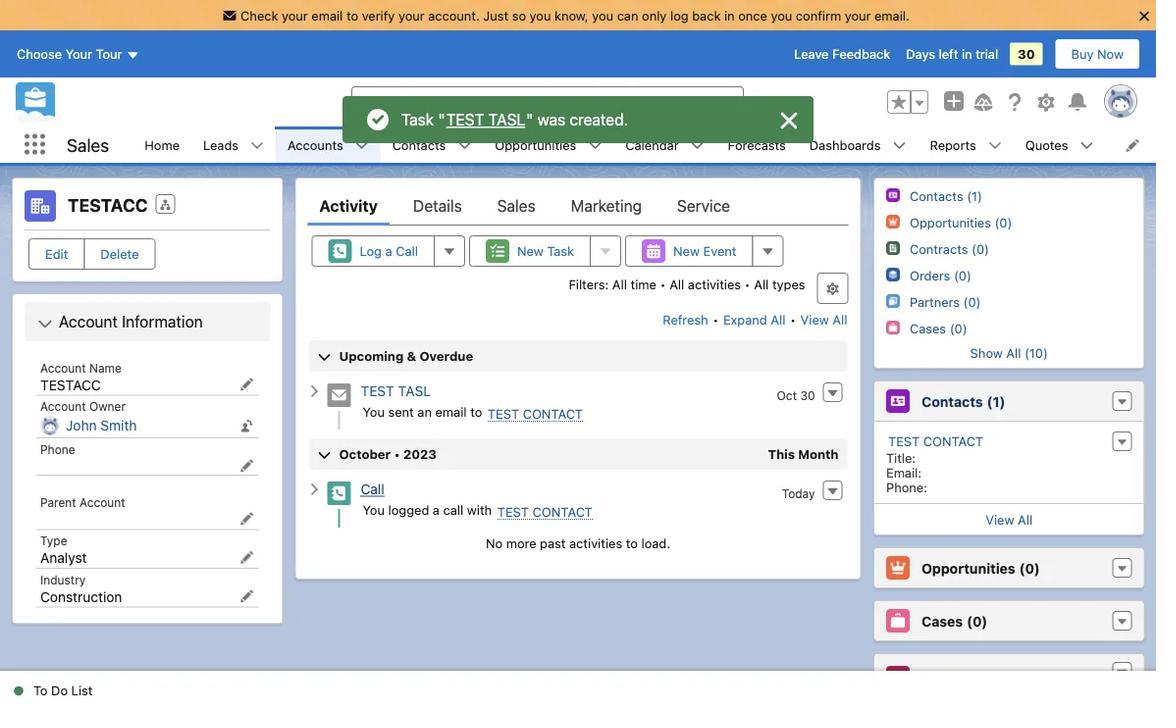 Task type: describe. For each thing, give the bounding box(es) containing it.
today
[[782, 487, 815, 501]]

list containing home
[[133, 127, 1156, 163]]

test contact element
[[874, 430, 1144, 497]]

text default image inside account information dropdown button
[[37, 316, 53, 332]]

email image
[[327, 384, 351, 408]]

&
[[407, 349, 416, 364]]

marketing link
[[571, 187, 642, 226]]

0 vertical spatial testacc
[[68, 195, 148, 216]]

• down types at the top of the page
[[790, 313, 796, 327]]

calendar link
[[614, 127, 691, 163]]

log a call button
[[312, 236, 435, 267]]

days left in trial
[[906, 47, 998, 61]]

account owner
[[40, 400, 126, 414]]

1 vertical spatial testacc
[[40, 377, 101, 393]]

more
[[506, 536, 537, 551]]

leave feedback
[[794, 47, 891, 61]]

text default image for dashboards
[[893, 139, 907, 153]]

3 you from the left
[[771, 8, 792, 23]]

account for account name
[[40, 361, 86, 375]]

0 horizontal spatial in
[[724, 8, 735, 23]]

edit account name image
[[240, 378, 254, 392]]

buy
[[1072, 47, 1094, 61]]

contacts for contacts
[[392, 137, 446, 152]]

to do list button
[[0, 671, 104, 711]]

edit industry image
[[240, 590, 254, 604]]

no more past activities to load. status
[[308, 536, 849, 551]]

(0) for cases (0)
[[967, 613, 987, 629]]

delete
[[100, 247, 139, 262]]

leave feedback link
[[794, 47, 891, 61]]

notes
[[921, 670, 961, 686]]

sent
[[388, 404, 414, 419]]

this
[[768, 447, 795, 462]]

marketing
[[571, 197, 642, 215]]

upcoming
[[339, 349, 404, 364]]

test contact link for you logged a call with test contact
[[498, 505, 593, 520]]

industry
[[40, 573, 86, 587]]

you for you sent an email to test contact
[[363, 404, 385, 419]]

you sent an email to test contact
[[363, 404, 583, 421]]

calendar
[[626, 137, 679, 152]]

check
[[241, 8, 278, 23]]

success alert dialog
[[343, 96, 814, 143]]

partners image
[[886, 295, 900, 308]]

information
[[122, 313, 203, 331]]

(1)
[[987, 393, 1005, 410]]

owner
[[89, 400, 126, 414]]

expand all button
[[722, 304, 787, 336]]

1 horizontal spatial view all link
[[874, 504, 1144, 535]]

test inside success alert dialog
[[446, 110, 484, 129]]

email.
[[875, 8, 910, 23]]

dashboards link
[[798, 127, 893, 163]]

contracts image
[[886, 242, 900, 255]]

• up expand
[[745, 277, 751, 292]]

leads link
[[191, 127, 250, 163]]

only
[[642, 8, 667, 23]]

2 you from the left
[[592, 8, 614, 23]]

opportunities for opportunities (0)
[[921, 560, 1015, 576]]

reports link
[[918, 127, 988, 163]]

partners (0)
[[910, 294, 981, 309]]

can
[[617, 8, 639, 23]]

types
[[772, 277, 805, 292]]

calendar list item
[[614, 127, 716, 163]]

activity
[[320, 197, 378, 215]]

all right time
[[670, 277, 684, 292]]

contacts (1)
[[910, 188, 982, 203]]

leads list item
[[191, 127, 276, 163]]

month
[[798, 447, 839, 462]]

service link
[[677, 187, 730, 226]]

account information button
[[28, 306, 267, 338]]

your
[[65, 47, 92, 61]]

0 vertical spatial to
[[346, 8, 358, 23]]

service
[[677, 197, 730, 215]]

load.
[[641, 536, 671, 551]]

notes (0)
[[921, 670, 986, 686]]

parent account
[[40, 496, 125, 509]]

know,
[[555, 8, 589, 23]]

title:
[[886, 451, 916, 465]]

opportunities image for opportunities
[[886, 557, 910, 580]]

search... button
[[351, 86, 744, 118]]

text default image inside the quotes list item
[[1080, 139, 1094, 153]]

new task button
[[469, 236, 591, 267]]

new event
[[674, 244, 737, 259]]

to for you
[[470, 404, 482, 419]]

forecasts
[[728, 137, 786, 152]]

1 horizontal spatial sales
[[497, 197, 536, 215]]

0 horizontal spatial tasl
[[398, 384, 431, 400]]

reports list item
[[918, 127, 1014, 163]]

2 " from the left
[[526, 110, 534, 129]]

• left 2023
[[394, 447, 400, 462]]

to for no
[[626, 536, 638, 551]]

large image
[[777, 109, 801, 133]]

contact inside test contact title: email: phone:
[[923, 434, 983, 449]]

accounts list item
[[276, 127, 381, 163]]

contracts (0) link
[[910, 241, 989, 257]]

construction
[[40, 589, 122, 605]]

buy now button
[[1055, 38, 1141, 70]]

accounts link
[[276, 127, 355, 163]]

account for account information
[[59, 313, 118, 331]]

contracts (0)
[[910, 241, 989, 256]]

you logged a call with test contact
[[363, 503, 593, 519]]

to do list
[[33, 684, 93, 698]]

0 vertical spatial sales
[[67, 134, 109, 155]]

new for new task
[[517, 244, 544, 259]]

refresh button
[[662, 304, 709, 336]]

account for account owner
[[40, 400, 86, 414]]

home link
[[133, 127, 191, 163]]

created.
[[570, 110, 628, 129]]

past
[[540, 536, 566, 551]]

logged call image
[[327, 482, 351, 506]]

test tasl
[[361, 384, 431, 400]]

cases (0)
[[910, 321, 967, 336]]

new for new event
[[674, 244, 700, 259]]

quotes link
[[1014, 127, 1080, 163]]

no more past activities to load.
[[486, 536, 671, 551]]

choose your tour
[[17, 47, 122, 61]]

account information
[[59, 313, 203, 331]]

test inside "you sent an email to test contact"
[[488, 406, 519, 421]]

0 horizontal spatial view
[[801, 313, 829, 327]]

1 vertical spatial activities
[[569, 536, 623, 551]]

smith
[[101, 418, 137, 434]]

cases (0) link
[[910, 321, 967, 337]]

analyst
[[40, 550, 87, 566]]

contacts link
[[381, 127, 458, 163]]

list
[[71, 684, 93, 698]]

3 your from the left
[[845, 8, 871, 23]]

contacts list item
[[381, 127, 483, 163]]

once
[[738, 8, 768, 23]]

opportunities (0)
[[910, 215, 1012, 230]]

tasl inside success alert dialog
[[488, 110, 525, 129]]

confirm
[[796, 8, 841, 23]]

check your email to verify your account. just so you know, you can only log back in once you confirm your email.
[[241, 8, 910, 23]]

tour
[[96, 47, 122, 61]]

overdue
[[420, 349, 473, 364]]



Task type: vqa. For each thing, say whether or not it's contained in the screenshot.
list
yes



Task type: locate. For each thing, give the bounding box(es) containing it.
dashboards list item
[[798, 127, 918, 163]]

1 vertical spatial contact
[[923, 434, 983, 449]]

you
[[530, 8, 551, 23], [592, 8, 614, 23], [771, 8, 792, 23]]

2 contacts image from the top
[[886, 390, 910, 413]]

2 opportunities image from the top
[[886, 557, 910, 580]]

1 horizontal spatial opportunities
[[921, 560, 1015, 576]]

0 vertical spatial contact
[[523, 406, 583, 421]]

contacts down search...
[[392, 137, 446, 152]]

october  •  2023
[[339, 447, 437, 462]]

contacts for contacts (1)
[[921, 393, 983, 410]]

0 vertical spatial (0)
[[1019, 560, 1040, 576]]

a right log at the top left of page
[[385, 244, 392, 259]]

show
[[970, 346, 1003, 360]]

1 vertical spatial opportunities image
[[886, 557, 910, 580]]

2023
[[403, 447, 437, 462]]

text default image up account name
[[37, 316, 53, 332]]

(0) right "cases"
[[967, 613, 987, 629]]

show all (10) link
[[970, 346, 1048, 360]]

phone
[[40, 443, 75, 456]]

test inside test contact title: email: phone:
[[888, 434, 920, 449]]

text default image for leads
[[250, 139, 264, 153]]

0 horizontal spatial task
[[401, 110, 434, 129]]

1 vertical spatial a
[[433, 503, 440, 517]]

• left expand
[[713, 313, 719, 327]]

email left verify
[[312, 8, 343, 23]]

tab list
[[308, 187, 849, 226]]

you down call link
[[363, 503, 385, 517]]

0 horizontal spatial a
[[385, 244, 392, 259]]

1 vertical spatial tasl
[[398, 384, 431, 400]]

text default image inside 'leads' list item
[[250, 139, 264, 153]]

cases image
[[886, 610, 910, 633]]

opportunities image up contracts icon
[[886, 215, 900, 229]]

quotes list item
[[1014, 127, 1106, 163]]

test
[[446, 110, 484, 129], [361, 384, 395, 400], [488, 406, 519, 421], [888, 434, 920, 449], [498, 505, 529, 519]]

1 horizontal spatial view
[[985, 512, 1014, 527]]

test tasl link
[[445, 109, 526, 130], [361, 384, 431, 400]]

sales link
[[497, 187, 536, 226]]

1 vertical spatial test tasl link
[[361, 384, 431, 400]]

oct 30
[[777, 389, 815, 402]]

1 horizontal spatial tasl
[[488, 110, 525, 129]]

opportunities up cases (0)
[[921, 560, 1015, 576]]

test contact link
[[488, 406, 583, 422], [888, 434, 983, 450], [498, 505, 593, 520]]

text default image
[[250, 139, 264, 153], [355, 139, 369, 153], [458, 139, 472, 153], [691, 139, 704, 153], [893, 139, 907, 153], [988, 139, 1002, 153], [37, 316, 53, 332], [308, 483, 321, 497]]

in right the left
[[962, 47, 972, 61]]

2 vertical spatial (0)
[[965, 670, 986, 686]]

1 " from the left
[[438, 110, 445, 129]]

opportunities image for opportunities (0)
[[886, 215, 900, 229]]

0 vertical spatial contacts
[[392, 137, 446, 152]]

1 contacts image from the top
[[886, 189, 900, 202]]

feedback
[[833, 47, 891, 61]]

view
[[801, 313, 829, 327], [985, 512, 1014, 527]]

upcoming & overdue
[[339, 349, 473, 364]]

(0) for notes (0)
[[965, 670, 986, 686]]

0 vertical spatial 30
[[1018, 47, 1035, 61]]

contacts (1) link
[[910, 188, 982, 204]]

1 horizontal spatial your
[[398, 8, 425, 23]]

2 vertical spatial to
[[626, 536, 638, 551]]

0 vertical spatial a
[[385, 244, 392, 259]]

1 horizontal spatial new
[[674, 244, 700, 259]]

0 horizontal spatial opportunities
[[495, 137, 577, 152]]

2 horizontal spatial your
[[845, 8, 871, 23]]

test tasl link inside success alert dialog
[[445, 109, 526, 130]]

email inside "you sent an email to test contact"
[[435, 404, 467, 419]]

1 vertical spatial view all link
[[874, 504, 1144, 535]]

view up opportunities (0)
[[985, 512, 1014, 527]]

you inside "you sent an email to test contact"
[[363, 404, 385, 419]]

0 horizontal spatial contacts
[[392, 137, 446, 152]]

contacts left the (1)
[[921, 393, 983, 410]]

filters:
[[569, 277, 609, 292]]

verify
[[362, 8, 395, 23]]

task down search...
[[401, 110, 434, 129]]

contact down the contacts (1)
[[923, 434, 983, 449]]

test contact link up "title:"
[[888, 434, 983, 450]]

0 vertical spatial contacts image
[[886, 189, 900, 202]]

text success image
[[12, 685, 26, 698]]

text default image inside contacts list item
[[458, 139, 472, 153]]

text default image right 'reports' at the top right of the page
[[988, 139, 1002, 153]]

you for you logged a call with test contact
[[363, 503, 385, 517]]

1 new from the left
[[517, 244, 544, 259]]

time
[[631, 277, 657, 292]]

•
[[660, 277, 666, 292], [745, 277, 751, 292], [713, 313, 719, 327], [790, 313, 796, 327], [394, 447, 400, 462]]

contact up past
[[533, 505, 593, 519]]

activity link
[[320, 187, 378, 226]]

to left load.
[[626, 536, 638, 551]]

0 horizontal spatial you
[[530, 8, 551, 23]]

view all link down test contact element
[[874, 504, 1144, 535]]

0 vertical spatial view
[[801, 313, 829, 327]]

0 horizontal spatial email
[[312, 8, 343, 23]]

contact down upcoming & overdue dropdown button
[[523, 406, 583, 421]]

choose your tour button
[[16, 38, 141, 70]]

30
[[1018, 47, 1035, 61], [800, 389, 815, 402]]

a inside log a call button
[[385, 244, 392, 259]]

group
[[887, 90, 929, 114]]

test inside you logged a call with test contact
[[498, 505, 529, 519]]

refresh
[[663, 313, 708, 327]]

sales left the home link
[[67, 134, 109, 155]]

(0) down view all
[[1019, 560, 1040, 576]]

text default image for accounts
[[355, 139, 369, 153]]

your
[[282, 8, 308, 23], [398, 8, 425, 23], [845, 8, 871, 23]]

to right the an
[[470, 404, 482, 419]]

trial
[[976, 47, 998, 61]]

edit parent account image
[[240, 512, 254, 526]]

view down types at the top of the page
[[801, 313, 829, 327]]

0 horizontal spatial view all link
[[800, 304, 849, 336]]

tasl up the an
[[398, 384, 431, 400]]

1 horizontal spatial task
[[547, 244, 574, 259]]

1 horizontal spatial call
[[396, 244, 418, 259]]

1 horizontal spatial a
[[433, 503, 440, 517]]

1 horizontal spatial test tasl link
[[445, 109, 526, 130]]

you right so
[[530, 8, 551, 23]]

oct
[[777, 389, 797, 402]]

1 vertical spatial opportunities
[[921, 560, 1015, 576]]

filters: all time • all activities • all types
[[569, 277, 805, 292]]

to
[[33, 684, 48, 698]]

call inside button
[[396, 244, 418, 259]]

testacc up delete
[[68, 195, 148, 216]]

account right parent
[[80, 496, 125, 509]]

1 vertical spatial contacts
[[921, 393, 983, 410]]

1 vertical spatial sales
[[497, 197, 536, 215]]

account up account name
[[59, 313, 118, 331]]

0 vertical spatial task
[[401, 110, 434, 129]]

event
[[703, 244, 737, 259]]

0 vertical spatial email
[[312, 8, 343, 23]]

an
[[418, 404, 432, 419]]

1 horizontal spatial you
[[592, 8, 614, 23]]

0 horizontal spatial call
[[361, 482, 385, 498]]

was
[[538, 110, 566, 129]]

account.
[[428, 8, 480, 23]]

text default image inside reports list item
[[988, 139, 1002, 153]]

1 vertical spatial to
[[470, 404, 482, 419]]

text default image left logged call image
[[308, 483, 321, 497]]

1 horizontal spatial 30
[[1018, 47, 1035, 61]]

to left verify
[[346, 8, 358, 23]]

text default image right accounts
[[355, 139, 369, 153]]

contacts inside list item
[[392, 137, 446, 152]]

0 horizontal spatial to
[[346, 8, 358, 23]]

choose
[[17, 47, 62, 61]]

opportunities list item
[[483, 127, 614, 163]]

parent
[[40, 496, 76, 509]]

phone:
[[886, 480, 927, 495]]

your right verify
[[398, 8, 425, 23]]

(0) right notes
[[965, 670, 986, 686]]

account left the name
[[40, 361, 86, 375]]

30 right trial
[[1018, 47, 1035, 61]]

account up john
[[40, 400, 86, 414]]

new task
[[517, 244, 574, 259]]

test contact link for you sent an email to test contact
[[488, 406, 583, 422]]

text default image right leads
[[250, 139, 264, 153]]

you left sent
[[363, 404, 385, 419]]

(0)
[[1019, 560, 1040, 576], [967, 613, 987, 629], [965, 670, 986, 686]]

2 new from the left
[[674, 244, 700, 259]]

edit
[[45, 247, 68, 262]]

your right check
[[282, 8, 308, 23]]

cases image
[[886, 321, 900, 335]]

all left (10)
[[1006, 346, 1021, 360]]

0 vertical spatial tasl
[[488, 110, 525, 129]]

call
[[443, 503, 464, 517]]

refresh • expand all • view all
[[663, 313, 848, 327]]

all right expand
[[771, 313, 786, 327]]

orders (0)
[[910, 268, 971, 283]]

0 horizontal spatial "
[[438, 110, 445, 129]]

testacc down account name
[[40, 377, 101, 393]]

test tasl link up sent
[[361, 384, 431, 400]]

new up filters: all time • all activities • all types
[[674, 244, 700, 259]]

(0) for opportunities (0)
[[1019, 560, 1040, 576]]

log
[[670, 8, 689, 23]]

0 horizontal spatial 30
[[800, 389, 815, 402]]

opportunities image
[[886, 215, 900, 229], [886, 557, 910, 580]]

contacts image up "title:"
[[886, 390, 910, 413]]

opportunities image up cases image
[[886, 557, 910, 580]]

contacts image for contacts (1)
[[886, 189, 900, 202]]

a
[[385, 244, 392, 259], [433, 503, 440, 517]]

activities down the event
[[688, 277, 741, 292]]

edit phone image
[[240, 459, 254, 473]]

contact for you logged a call with test contact
[[533, 505, 593, 519]]

new event button
[[625, 236, 753, 267]]

0 vertical spatial test contact link
[[488, 406, 583, 422]]

1 horizontal spatial email
[[435, 404, 467, 419]]

contacts image
[[886, 189, 900, 202], [886, 390, 910, 413]]

" left was
[[526, 110, 534, 129]]

opportunities down was
[[495, 137, 577, 152]]

0 vertical spatial view all link
[[800, 304, 849, 336]]

text default image for reports
[[988, 139, 1002, 153]]

text default image
[[588, 139, 602, 153], [1080, 139, 1094, 153], [308, 385, 321, 399], [1115, 667, 1129, 680]]

tab list containing activity
[[308, 187, 849, 226]]

1 horizontal spatial "
[[526, 110, 534, 129]]

view all link down types at the top of the page
[[800, 304, 849, 336]]

(10)
[[1024, 346, 1048, 360]]

text default image inside accounts list item
[[355, 139, 369, 153]]

text default image inside opportunities list item
[[588, 139, 602, 153]]

1 vertical spatial view
[[985, 512, 1014, 527]]

a inside you logged a call with test contact
[[433, 503, 440, 517]]

• right time
[[660, 277, 666, 292]]

30 right oct at the right bottom of the page
[[800, 389, 815, 402]]

in right the back
[[724, 8, 735, 23]]

text default image inside calendar list item
[[691, 139, 704, 153]]

logged
[[388, 503, 429, 517]]

call right logged call image
[[361, 482, 385, 498]]

your left email.
[[845, 8, 871, 23]]

log
[[360, 244, 382, 259]]

task up filters:
[[547, 244, 574, 259]]

1 vertical spatial contacts image
[[886, 390, 910, 413]]

1 horizontal spatial activities
[[688, 277, 741, 292]]

account inside dropdown button
[[59, 313, 118, 331]]

0 vertical spatial opportunities
[[495, 137, 577, 152]]

2 you from the top
[[363, 503, 385, 517]]

john
[[66, 418, 97, 434]]

orders image
[[886, 268, 900, 282]]

name
[[89, 361, 122, 375]]

contact
[[523, 406, 583, 421], [923, 434, 983, 449], [533, 505, 593, 519]]

log a call
[[360, 244, 418, 259]]

email right the an
[[435, 404, 467, 419]]

accounts
[[288, 137, 343, 152]]

text default image left 'reports' at the top right of the page
[[893, 139, 907, 153]]

opportunities for opportunities
[[495, 137, 577, 152]]

contacts image for contacts
[[886, 390, 910, 413]]

test tasl link left was
[[445, 109, 526, 130]]

1 opportunities image from the top
[[886, 215, 900, 229]]

search...
[[390, 95, 442, 110]]

to inside "you sent an email to test contact"
[[470, 404, 482, 419]]

contact inside "you sent an email to test contact"
[[523, 406, 583, 421]]

email:
[[886, 465, 921, 480]]

1 horizontal spatial contacts
[[921, 393, 983, 410]]

dashboards
[[810, 137, 881, 152]]

all left time
[[612, 277, 627, 292]]

all down test contact element
[[1018, 512, 1032, 527]]

1 vertical spatial email
[[435, 404, 467, 419]]

1 horizontal spatial to
[[470, 404, 482, 419]]

october
[[339, 447, 391, 462]]

text default image inside dashboards list item
[[893, 139, 907, 153]]

new down 'sales' link
[[517, 244, 544, 259]]

account name
[[40, 361, 122, 375]]

0 vertical spatial opportunities image
[[886, 215, 900, 229]]

0 horizontal spatial new
[[517, 244, 544, 259]]

0 vertical spatial test tasl link
[[445, 109, 526, 130]]

1 horizontal spatial in
[[962, 47, 972, 61]]

task inside success alert dialog
[[401, 110, 434, 129]]

list
[[133, 127, 1156, 163]]

back
[[692, 8, 721, 23]]

0 horizontal spatial activities
[[569, 536, 623, 551]]

2 horizontal spatial you
[[771, 8, 792, 23]]

no
[[486, 536, 503, 551]]

do
[[51, 684, 68, 698]]

1 vertical spatial task
[[547, 244, 574, 259]]

you left can
[[592, 8, 614, 23]]

1 you from the top
[[363, 404, 385, 419]]

edit type image
[[240, 551, 254, 565]]

1 vertical spatial (0)
[[967, 613, 987, 629]]

task " test tasl " was created.
[[401, 110, 628, 129]]

2 horizontal spatial to
[[626, 536, 638, 551]]

left
[[939, 47, 958, 61]]

so
[[512, 8, 526, 23]]

leads
[[203, 137, 239, 152]]

you right 'once'
[[771, 8, 792, 23]]

activities right past
[[569, 536, 623, 551]]

0 vertical spatial you
[[363, 404, 385, 419]]

activities
[[688, 277, 741, 292], [569, 536, 623, 551]]

" down search...
[[438, 110, 445, 129]]

2 your from the left
[[398, 8, 425, 23]]

0 vertical spatial activities
[[688, 277, 741, 292]]

task inside new task button
[[547, 244, 574, 259]]

type
[[40, 535, 67, 548]]

test contact link up past
[[498, 505, 593, 520]]

1 vertical spatial 30
[[800, 389, 815, 402]]

john smith link
[[66, 418, 137, 435]]

0 horizontal spatial sales
[[67, 134, 109, 155]]

1 vertical spatial test contact link
[[888, 434, 983, 450]]

cases
[[921, 613, 963, 629]]

0 horizontal spatial test tasl link
[[361, 384, 431, 400]]

sales
[[67, 134, 109, 155], [497, 197, 536, 215]]

now
[[1098, 47, 1124, 61]]

days
[[906, 47, 935, 61]]

1 vertical spatial call
[[361, 482, 385, 498]]

1 your from the left
[[282, 8, 308, 23]]

1 vertical spatial you
[[363, 503, 385, 517]]

test contact link down upcoming & overdue dropdown button
[[488, 406, 583, 422]]

call right log at the top left of page
[[396, 244, 418, 259]]

opportunities inside list item
[[495, 137, 577, 152]]

1 you from the left
[[530, 8, 551, 23]]

all left types at the top of the page
[[754, 277, 769, 292]]

contacts image left contacts (1)
[[886, 189, 900, 202]]

0 horizontal spatial your
[[282, 8, 308, 23]]

0 vertical spatial in
[[724, 8, 735, 23]]

2 vertical spatial test contact link
[[498, 505, 593, 520]]

text default image right "calendar" at right top
[[691, 139, 704, 153]]

a left call on the left of the page
[[433, 503, 440, 517]]

you inside you logged a call with test contact
[[363, 503, 385, 517]]

contact for you sent an email to test contact
[[523, 406, 583, 421]]

text default image for contacts
[[458, 139, 472, 153]]

0 vertical spatial call
[[396, 244, 418, 259]]

2 vertical spatial contact
[[533, 505, 593, 519]]

sales up new task button
[[497, 197, 536, 215]]

text default image down task " test tasl " was created. at the top of the page
[[458, 139, 472, 153]]

tasl left was
[[488, 110, 525, 129]]

contact inside you logged a call with test contact
[[533, 505, 593, 519]]

text default image for calendar
[[691, 139, 704, 153]]

1 vertical spatial in
[[962, 47, 972, 61]]

details link
[[413, 187, 462, 226]]

all left cases icon
[[833, 313, 848, 327]]



